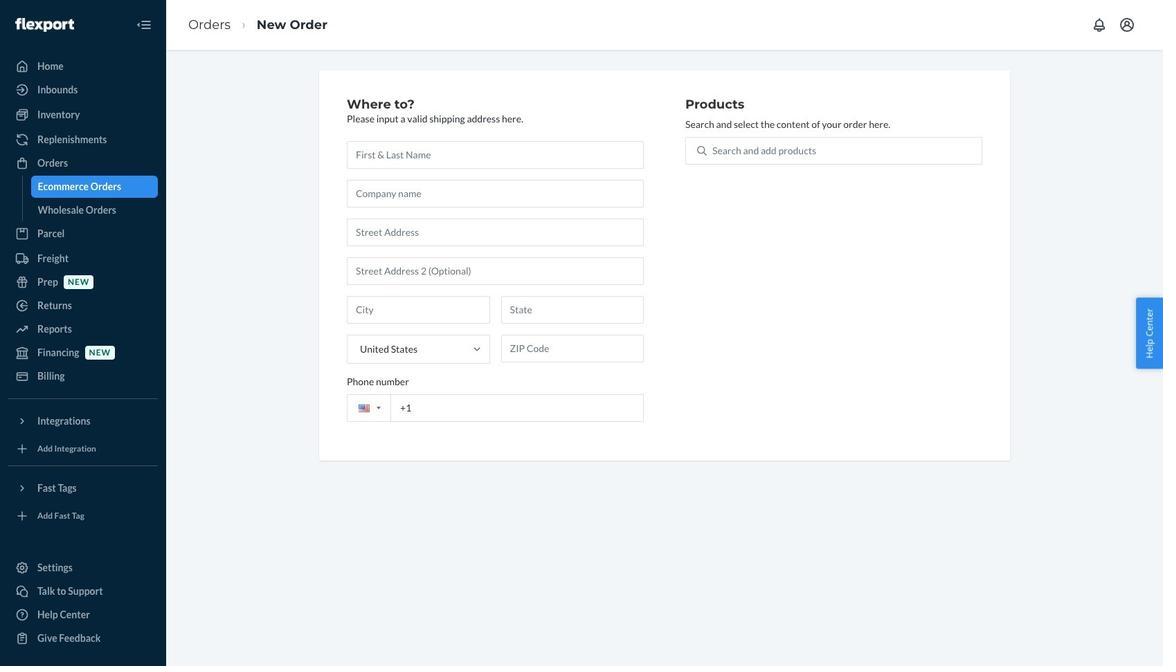 Task type: vqa. For each thing, say whether or not it's contained in the screenshot.
Products to the top
no



Task type: locate. For each thing, give the bounding box(es) containing it.
1 (702) 123-4567 telephone field
[[347, 395, 644, 422]]

Street Address text field
[[347, 219, 644, 246]]

close navigation image
[[136, 17, 152, 33]]

State text field
[[501, 296, 644, 324]]

City text field
[[347, 296, 490, 324]]

Street Address 2 (Optional) text field
[[347, 257, 644, 285]]

open account menu image
[[1119, 17, 1136, 33]]

Company name text field
[[347, 180, 644, 208]]

united states: + 1 image
[[377, 407, 381, 410]]



Task type: describe. For each thing, give the bounding box(es) containing it.
open notifications image
[[1091, 17, 1108, 33]]

First & Last Name text field
[[347, 141, 644, 169]]

search image
[[697, 146, 707, 156]]

ZIP Code text field
[[501, 335, 644, 363]]

flexport logo image
[[15, 18, 74, 32]]

breadcrumbs navigation
[[177, 5, 339, 45]]



